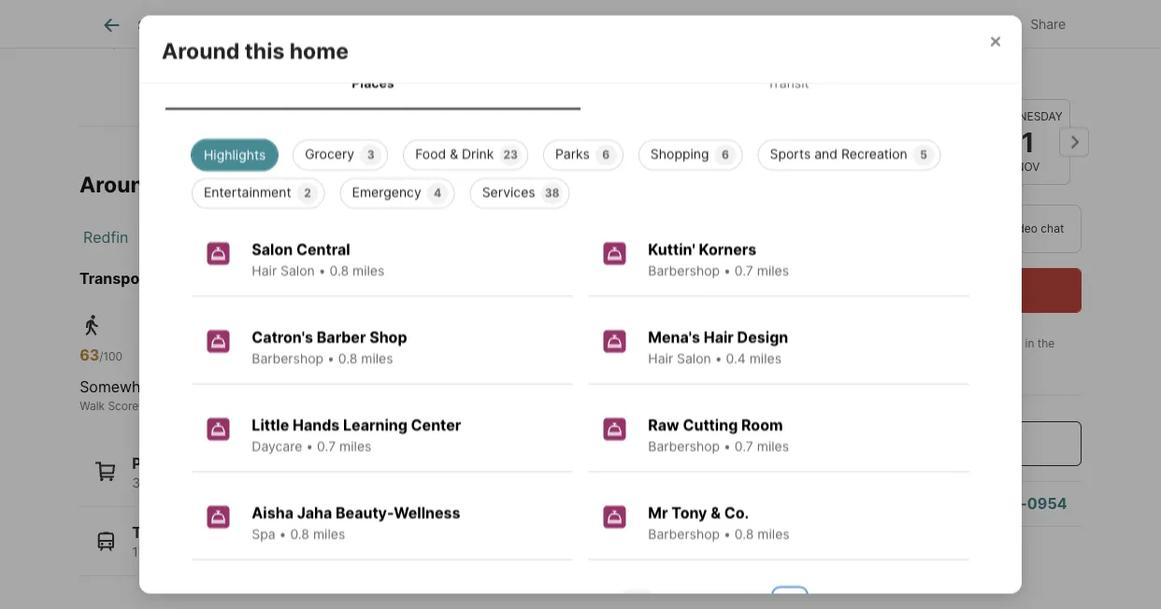 Task type: describe. For each thing, give the bounding box(es) containing it.
1 vertical spatial are
[[197, 19, 214, 33]]

3 inside list box
[[367, 148, 375, 162]]

around this home inside dialog
[[162, 38, 349, 64]]

60643
[[987, 337, 1023, 351]]

hands
[[293, 417, 340, 435]]

• inside catron's barber shop barbershop • 0.8 miles
[[327, 351, 335, 367]]

share
[[1031, 16, 1066, 32]]

in the last 30 days
[[833, 337, 1059, 368]]

2
[[304, 186, 311, 200]]

s
[[276, 270, 286, 288]]

tour for schedule
[[957, 282, 987, 300]]

or
[[925, 386, 947, 405]]

schedule tour
[[885, 282, 987, 300]]

church
[[289, 270, 343, 288]]

miles inside 'aisha jaha beauty-wellness spa • 0.8 miles'
[[313, 527, 345, 543]]

illinois
[[158, 229, 202, 247]]

oct for 31
[[924, 160, 948, 174]]

transit 111, 112, 115, 119, 349, ri
[[132, 525, 283, 561]]

emergency
[[352, 185, 422, 200]]

daycare
[[252, 439, 302, 455]]

tour via video chat list box
[[790, 205, 1082, 254]]

(773)
[[951, 495, 991, 513]]

3 inside places 3 groceries, 20 restaurants, 6 parks
[[132, 476, 140, 491]]

search link
[[100, 14, 183, 36]]

wednesday
[[994, 110, 1063, 123]]

23
[[504, 148, 518, 162]]

search
[[138, 17, 183, 33]]

transit for transit
[[767, 75, 810, 91]]

highlights
[[204, 147, 266, 163]]

6 for shopping
[[722, 148, 730, 162]]

service
[[412, 2, 450, 16]]

may
[[106, 19, 128, 33]]

barbershop inside mr tony & co. barbershop • 0.8 miles
[[649, 527, 720, 543]]

50
[[300, 346, 320, 365]]

entertainment
[[204, 185, 291, 200]]

• inside raw cutting room barbershop • 0.7 miles
[[724, 439, 731, 455]]

list box inside around this home dialog
[[177, 132, 985, 209]]

0 vertical spatial salon
[[252, 241, 293, 259]]

wednesday 1 nov
[[994, 110, 1063, 174]]

transit tab
[[581, 60, 996, 106]]

information.
[[306, 2, 369, 16]]

walk
[[80, 400, 105, 414]]

115,
[[185, 545, 208, 561]]

change
[[131, 19, 171, 33]]

somewhat walkable walk score ®
[[80, 378, 221, 414]]

they
[[80, 19, 103, 33]]

places tab
[[166, 60, 581, 106]]

accurate.
[[332, 19, 381, 33]]

miles inside salon central hair salon • 0.8 miles
[[353, 263, 385, 279]]

0 vertical spatial 30
[[825, 126, 862, 158]]

enrollment
[[471, 19, 528, 33]]

912-
[[994, 495, 1028, 513]]

& inside list box
[[450, 146, 458, 162]]

this inside dialog
[[245, 38, 285, 64]]

5
[[921, 148, 928, 162]]

not inside school service boundaries are intended to be used as a reference only; they may change and are not
[[217, 19, 234, 33]]

mena's hair design hair salon • 0.4 miles
[[649, 329, 789, 367]]

2 horizontal spatial hair
[[704, 329, 734, 347]]

shopping
[[651, 146, 710, 162]]

good
[[300, 378, 338, 397]]

contact
[[583, 19, 624, 33]]

11347
[[229, 270, 273, 288]]

eligibility,
[[531, 19, 580, 33]]

0 horizontal spatial around
[[80, 172, 157, 198]]

barbershop inside raw cutting room barbershop • 0.7 miles
[[649, 439, 720, 455]]

services
[[482, 185, 536, 200]]

directly.
[[80, 36, 122, 50]]

• inside salon central hair salon • 0.8 miles
[[319, 263, 326, 279]]

park
[[378, 229, 410, 247]]

somewhat
[[80, 378, 155, 397]]

barbershop inside catron's barber shop barbershop • 0.8 miles
[[252, 351, 324, 367]]

mr
[[649, 504, 668, 523]]

349,
[[239, 545, 267, 561]]

schedule tour button
[[790, 268, 1082, 313]]

& inside mr tony & co. barbershop • 0.8 miles
[[711, 504, 721, 523]]

spa
[[252, 527, 276, 543]]

score
[[108, 400, 138, 414]]

raw
[[649, 417, 680, 435]]

raw cutting room barbershop • 0.7 miles
[[649, 417, 790, 455]]

morgan park
[[320, 229, 410, 247]]

jaha
[[297, 504, 332, 523]]

beauty-
[[336, 504, 394, 523]]

around this home element
[[162, 15, 371, 65]]

chat
[[1042, 222, 1065, 236]]

transportation
[[80, 270, 189, 288]]

around this home dialog
[[139, 15, 1022, 610]]

go
[[790, 67, 819, 94]]

0.8 inside salon central hair salon • 0.8 miles
[[330, 263, 349, 279]]

around inside dialog
[[162, 38, 240, 64]]

1 tab from the left
[[203, 3, 304, 48]]

verify
[[401, 19, 430, 33]]

• inside little hands learning center daycare • 0.7 miles
[[306, 439, 314, 455]]

tony
[[672, 504, 708, 523]]

tour
[[964, 222, 988, 236]]

drink
[[462, 146, 494, 162]]

2 vertical spatial hair
[[649, 351, 674, 367]]

redfin for redfin
[[83, 229, 128, 247]]

places for places 3 groceries, 20 restaurants, 6 parks
[[132, 455, 181, 473]]

salon inside mena's hair design hair salon • 0.4 miles
[[677, 351, 712, 367]]

119,
[[212, 545, 235, 561]]

1 vertical spatial around this home
[[80, 172, 267, 198]]

search tab list
[[80, 0, 701, 48]]

morgan
[[320, 229, 374, 247]]

co.
[[725, 504, 750, 523]]

morgan park link
[[320, 229, 410, 247]]

• inside mena's hair design hair salon • 0.4 miles
[[715, 351, 723, 367]]

2 school from the left
[[647, 19, 682, 33]]

and inside school service boundaries are intended to be used as a reference only; they may change and are not
[[174, 19, 194, 33]]

chicago link
[[232, 229, 290, 247]]

the inside in the last 30 days
[[1038, 337, 1056, 351]]

walkable
[[159, 378, 221, 397]]

kuttin'
[[649, 241, 696, 259]]

via
[[991, 222, 1006, 236]]

food & drink 23
[[415, 146, 518, 162]]

38
[[545, 186, 560, 200]]

111,
[[132, 545, 153, 561]]

learning
[[343, 417, 408, 435]]

endorse
[[166, 2, 210, 16]]

sports and recreation
[[770, 146, 908, 162]]



Task type: locate. For each thing, give the bounding box(es) containing it.
places inside places 3 groceries, 20 restaurants, 6 parks
[[132, 455, 181, 473]]

0 horizontal spatial hair
[[252, 263, 277, 279]]

home up 31
[[918, 67, 977, 94]]

1 horizontal spatial places
[[352, 75, 395, 91]]

salon central hair salon • 0.8 miles
[[252, 241, 385, 279]]

last
[[833, 354, 851, 368]]

4 tab from the left
[[593, 3, 686, 48]]

home down "highlights"
[[207, 172, 267, 198]]

this down guaranteed
[[245, 38, 285, 64]]

or
[[213, 2, 224, 16]]

around this home up illinois
[[80, 172, 267, 198]]

oct for 30
[[831, 160, 855, 174]]

0.7 inside kuttin' korners barbershop • 0.7 miles
[[735, 263, 754, 279]]

home inside dialog
[[290, 38, 349, 64]]

transportation near 11347 s church st
[[80, 270, 362, 288]]

0 vertical spatial be
[[600, 2, 613, 16]]

63
[[80, 346, 99, 365]]

transit up sports
[[767, 75, 810, 91]]

tour right go
[[824, 67, 868, 94]]

/100 up somewhat
[[99, 350, 123, 364]]

this up guaranteed
[[284, 2, 303, 16]]

miles inside catron's barber shop barbershop • 0.8 miles
[[361, 351, 393, 367]]

parks
[[318, 476, 353, 491]]

0 vertical spatial around
[[162, 38, 240, 64]]

and down endorse at top
[[174, 19, 194, 33]]

and inside around this home dialog
[[815, 146, 838, 162]]

0 vertical spatial home
[[290, 38, 349, 64]]

the down used
[[627, 19, 644, 33]]

list box
[[177, 132, 985, 209]]

/100
[[99, 350, 123, 364], [320, 350, 343, 364]]

0 vertical spatial are
[[516, 2, 533, 16]]

0.8 down jaha
[[290, 527, 310, 543]]

0 vertical spatial redfin
[[80, 2, 113, 16]]

places for places
[[352, 75, 395, 91]]

in
[[1026, 337, 1035, 351]]

miles inside mr tony & co. barbershop • 0.8 miles
[[758, 527, 790, 543]]

central
[[296, 241, 350, 259]]

around up redfin link
[[80, 172, 157, 198]]

• down korners
[[724, 263, 731, 279]]

transit
[[342, 378, 387, 397]]

0.8
[[330, 263, 349, 279], [338, 351, 358, 367], [290, 527, 310, 543], [735, 527, 754, 543]]

0.8 inside 'aisha jaha beauty-wellness spa • 0.8 miles'
[[290, 527, 310, 543]]

mena's
[[649, 329, 701, 347]]

barbershop down catron's
[[252, 351, 324, 367]]

redfin up transportation in the left of the page
[[83, 229, 128, 247]]

50 /100
[[300, 346, 343, 365]]

miles inside mena's hair design hair salon • 0.4 miles
[[750, 351, 782, 367]]

/100 for 63
[[99, 350, 123, 364]]

0 vertical spatial to
[[586, 2, 597, 16]]

chicago
[[232, 229, 290, 247]]

1 horizontal spatial /100
[[320, 350, 343, 364]]

0 horizontal spatial to
[[301, 19, 312, 33]]

6 left parks
[[307, 476, 315, 491]]

0.8 down co.
[[735, 527, 754, 543]]

transit
[[767, 75, 810, 91], [132, 525, 183, 543]]

redfin does not endorse or guarantee this information.
[[80, 2, 369, 16]]

1 vertical spatial 3
[[132, 476, 140, 491]]

miles inside kuttin' korners barbershop • 0.7 miles
[[758, 263, 790, 279]]

parks
[[556, 146, 590, 162]]

are down or
[[197, 19, 214, 33]]

salon up 's'
[[252, 241, 293, 259]]

the inside guaranteed to be accurate. to verify school enrollment eligibility, contact the school district directly.
[[627, 19, 644, 33]]

20
[[209, 476, 225, 491]]

0.7 down korners
[[735, 263, 754, 279]]

around down endorse at top
[[162, 38, 240, 64]]

to inside guaranteed to be accurate. to verify school enrollment eligibility, contact the school district directly.
[[301, 19, 312, 33]]

0 vertical spatial places
[[352, 75, 395, 91]]

list box containing grocery
[[177, 132, 985, 209]]

0 horizontal spatial 6
[[307, 476, 315, 491]]

0.8 inside mr tony & co. barbershop • 0.8 miles
[[735, 527, 754, 543]]

be down the information.
[[315, 19, 329, 33]]

1 vertical spatial around
[[80, 172, 157, 198]]

places down guaranteed to be accurate. to verify school enrollment eligibility, contact the school district directly.
[[352, 75, 395, 91]]

korners
[[699, 241, 757, 259]]

0 horizontal spatial and
[[174, 19, 194, 33]]

redfin
[[80, 2, 113, 16], [83, 229, 128, 247]]

miles inside raw cutting room barbershop • 0.7 miles
[[758, 439, 790, 455]]

0 horizontal spatial school
[[434, 19, 468, 33]]

oct right sports
[[831, 160, 855, 174]]

places
[[352, 75, 395, 91], [132, 455, 181, 473]]

0.7 down 'hands'
[[317, 439, 336, 455]]

school
[[434, 19, 468, 33], [647, 19, 682, 33]]

0.8 down barber
[[338, 351, 358, 367]]

1 horizontal spatial 6
[[603, 148, 610, 162]]

bikeable
[[465, 378, 525, 397]]

redfin for redfin does not endorse or guarantee this information.
[[80, 2, 113, 16]]

6 inside places 3 groceries, 20 restaurants, 6 parks
[[307, 476, 315, 491]]

0 vertical spatial transit
[[767, 75, 810, 91]]

oct inside the 31 oct
[[924, 160, 948, 174]]

days
[[872, 354, 897, 368]]

around
[[162, 38, 240, 64], [80, 172, 157, 198]]

0.7 down room
[[735, 439, 754, 455]]

2 vertical spatial home
[[207, 172, 267, 198]]

1 oct from the left
[[831, 160, 855, 174]]

redfin link
[[83, 229, 128, 247]]

guarantee
[[227, 2, 281, 16]]

little
[[252, 417, 289, 435]]

0 vertical spatial tour
[[824, 67, 868, 94]]

2 vertical spatial salon
[[677, 351, 712, 367]]

1 vertical spatial not
[[217, 19, 234, 33]]

1 vertical spatial the
[[1038, 337, 1056, 351]]

1 vertical spatial and
[[815, 146, 838, 162]]

• inside 'aisha jaha beauty-wellness spa • 0.8 miles'
[[279, 527, 287, 543]]

places inside tab
[[352, 75, 395, 91]]

redfin up they
[[80, 2, 113, 16]]

around this home down guaranteed
[[162, 38, 349, 64]]

0 vertical spatial the
[[627, 19, 644, 33]]

barbershop down "tony"
[[649, 527, 720, 543]]

barbershop inside kuttin' korners barbershop • 0.7 miles
[[649, 263, 720, 279]]

3 left the groceries, at the bottom left
[[132, 476, 140, 491]]

oct down 31
[[924, 160, 948, 174]]

1 school from the left
[[434, 19, 468, 33]]

home
[[290, 38, 349, 64], [918, 67, 977, 94], [207, 172, 267, 198]]

good transit
[[300, 378, 387, 397]]

0 vertical spatial around this home
[[162, 38, 349, 64]]

/100 inside 63 /100
[[99, 350, 123, 364]]

0 horizontal spatial tour
[[824, 67, 868, 94]]

does
[[117, 2, 143, 16]]

1 vertical spatial hair
[[704, 329, 734, 347]]

0 horizontal spatial the
[[627, 19, 644, 33]]

1 vertical spatial salon
[[281, 263, 315, 279]]

be
[[600, 2, 613, 16], [315, 19, 329, 33]]

(773) 912-0954 link
[[951, 495, 1068, 513]]

home down "accurate."
[[290, 38, 349, 64]]

be inside guaranteed to be accurate. to verify school enrollment eligibility, contact the school district directly.
[[315, 19, 329, 33]]

this up illinois
[[162, 172, 202, 198]]

tour
[[824, 67, 868, 94], [957, 282, 987, 300]]

go tour this home
[[790, 67, 977, 94]]

1 vertical spatial home
[[918, 67, 977, 94]]

• down 'hands'
[[306, 439, 314, 455]]

/100 down barber
[[320, 350, 343, 364]]

/100 inside 50 /100
[[320, 350, 343, 364]]

6 right 'parks'
[[603, 148, 610, 162]]

share button
[[989, 4, 1082, 43]]

• left 0.4
[[715, 351, 723, 367]]

school service boundaries are intended to be used as a reference only; they may change and are not
[[80, 2, 750, 33]]

1 horizontal spatial 3
[[367, 148, 375, 162]]

st
[[347, 270, 362, 288]]

room
[[742, 417, 783, 435]]

used
[[617, 2, 642, 16]]

30 inside in the last 30 days
[[855, 354, 869, 368]]

aisha
[[252, 504, 294, 523]]

to down the information.
[[301, 19, 312, 33]]

1 horizontal spatial &
[[711, 504, 721, 523]]

1 horizontal spatial school
[[647, 19, 682, 33]]

1 vertical spatial be
[[315, 19, 329, 33]]

cutting
[[683, 417, 738, 435]]

food
[[415, 146, 446, 162]]

0954
[[1028, 495, 1068, 513]]

transit up 112,
[[132, 525, 183, 543]]

grocery
[[305, 146, 355, 162]]

school down service on the left top
[[434, 19, 468, 33]]

the
[[627, 19, 644, 33], [1038, 337, 1056, 351]]

wellness
[[394, 504, 461, 523]]

1 horizontal spatial to
[[586, 2, 597, 16]]

barbershop down raw
[[649, 439, 720, 455]]

0.8 down central
[[330, 263, 349, 279]]

to
[[384, 19, 398, 33]]

0 vertical spatial 3
[[367, 148, 375, 162]]

transit for transit 111, 112, 115, 119, 349, ri
[[132, 525, 183, 543]]

0 vertical spatial &
[[450, 146, 458, 162]]

1 horizontal spatial hair
[[649, 351, 674, 367]]

30 right last
[[855, 354, 869, 368]]

0.8 inside catron's barber shop barbershop • 0.8 miles
[[338, 351, 358, 367]]

nov
[[1016, 160, 1041, 174]]

1 horizontal spatial oct
[[924, 160, 948, 174]]

option
[[790, 205, 926, 254]]

30
[[825, 126, 862, 158], [855, 354, 869, 368]]

to up contact
[[586, 2, 597, 16]]

1 /100 from the left
[[99, 350, 123, 364]]

miles inside little hands learning center daycare • 0.7 miles
[[340, 439, 372, 455]]

hair down chicago
[[252, 263, 277, 279]]

catron's
[[252, 329, 313, 347]]

3 up emergency
[[367, 148, 375, 162]]

None button
[[801, 98, 886, 186], [893, 99, 978, 185], [986, 99, 1071, 185], [801, 98, 886, 186], [893, 99, 978, 185], [986, 99, 1071, 185]]

be up contact
[[600, 2, 613, 16]]

6 for parks
[[603, 148, 610, 162]]

®
[[138, 400, 146, 414]]

112,
[[157, 545, 181, 561]]

catron's barber shop barbershop • 0.8 miles
[[252, 329, 407, 367]]

0 horizontal spatial oct
[[831, 160, 855, 174]]

video
[[1009, 222, 1038, 236]]

6 right 'shopping'
[[722, 148, 730, 162]]

be inside school service boundaries are intended to be used as a reference only; they may change and are not
[[600, 2, 613, 16]]

& right food
[[450, 146, 458, 162]]

reference
[[670, 2, 721, 16]]

• inside mr tony & co. barbershop • 0.8 miles
[[724, 527, 731, 543]]

next image
[[1060, 127, 1090, 157]]

transit inside 'transit 111, 112, 115, 119, 349, ri'
[[132, 525, 183, 543]]

1 horizontal spatial are
[[516, 2, 533, 16]]

• inside kuttin' korners barbershop • 0.7 miles
[[724, 263, 731, 279]]

0 horizontal spatial not
[[146, 2, 163, 16]]

the right in
[[1038, 337, 1056, 351]]

places up the groceries, at the bottom left
[[132, 455, 181, 473]]

1 vertical spatial tour
[[957, 282, 987, 300]]

0 vertical spatial not
[[146, 2, 163, 16]]

1 horizontal spatial home
[[290, 38, 349, 64]]

school down a
[[647, 19, 682, 33]]

0.7 inside raw cutting room barbershop • 0.7 miles
[[735, 439, 754, 455]]

• down central
[[319, 263, 326, 279]]

tab list inside around this home dialog
[[162, 56, 1000, 110]]

• down co.
[[724, 527, 731, 543]]

hair inside salon central hair salon • 0.8 miles
[[252, 263, 277, 279]]

near
[[192, 270, 226, 288]]

2 tab from the left
[[304, 3, 444, 48]]

not up search
[[146, 2, 163, 16]]

0 horizontal spatial /100
[[99, 350, 123, 364]]

1 horizontal spatial around
[[162, 38, 240, 64]]

tab
[[203, 3, 304, 48], [304, 3, 444, 48], [444, 3, 593, 48], [593, 3, 686, 48]]

transit inside tab
[[767, 75, 810, 91]]

6
[[603, 148, 610, 162], [722, 148, 730, 162], [307, 476, 315, 491]]

• right "spa"
[[279, 527, 287, 543]]

2 horizontal spatial home
[[918, 67, 977, 94]]

63 /100
[[80, 346, 123, 365]]

0 horizontal spatial home
[[207, 172, 267, 198]]

1 horizontal spatial and
[[815, 146, 838, 162]]

1 horizontal spatial tour
[[957, 282, 987, 300]]

0 horizontal spatial are
[[197, 19, 214, 33]]

1 vertical spatial &
[[711, 504, 721, 523]]

hair
[[252, 263, 277, 279], [704, 329, 734, 347], [649, 351, 674, 367]]

0 horizontal spatial 3
[[132, 476, 140, 491]]

1 horizontal spatial not
[[217, 19, 234, 33]]

guaranteed
[[237, 19, 298, 33]]

1 vertical spatial to
[[301, 19, 312, 33]]

3 tab from the left
[[444, 3, 593, 48]]

/100 for 50
[[320, 350, 343, 364]]

1 horizontal spatial the
[[1038, 337, 1056, 351]]

• right "50"
[[327, 351, 335, 367]]

not down redfin does not endorse or guarantee this information.
[[217, 19, 234, 33]]

0 horizontal spatial places
[[132, 455, 181, 473]]

31 oct
[[920, 126, 952, 174]]

& left co.
[[711, 504, 721, 523]]

hair down mena's
[[649, 351, 674, 367]]

are
[[516, 2, 533, 16], [197, 19, 214, 33]]

this up recreation
[[873, 67, 913, 94]]

2 horizontal spatial 6
[[722, 148, 730, 162]]

schedule
[[885, 282, 953, 300]]

tab list
[[162, 56, 1000, 110]]

1 horizontal spatial transit
[[767, 75, 810, 91]]

intended
[[536, 2, 583, 16]]

oct
[[831, 160, 855, 174], [924, 160, 948, 174]]

to inside school service boundaries are intended to be used as a reference only; they may change and are not
[[586, 2, 597, 16]]

boundaries
[[454, 2, 513, 16]]

oct inside 30 oct
[[831, 160, 855, 174]]

guaranteed to be accurate. to verify school enrollment eligibility, contact the school district directly.
[[80, 19, 722, 50]]

2 /100 from the left
[[320, 350, 343, 364]]

school
[[373, 2, 409, 16]]

tour inside schedule tour button
[[957, 282, 987, 300]]

30 right sports
[[825, 126, 862, 158]]

center
[[411, 417, 462, 435]]

0 horizontal spatial &
[[450, 146, 458, 162]]

restaurants,
[[229, 476, 303, 491]]

1 vertical spatial transit
[[132, 525, 183, 543]]

4
[[434, 186, 442, 200]]

0 vertical spatial hair
[[252, 263, 277, 279]]

and right sports
[[815, 146, 838, 162]]

0 horizontal spatial transit
[[132, 525, 183, 543]]

salon down mena's
[[677, 351, 712, 367]]

a
[[661, 2, 667, 16]]

1 vertical spatial 30
[[855, 354, 869, 368]]

sports
[[770, 146, 811, 162]]

0 horizontal spatial be
[[315, 19, 329, 33]]

barbershop down the kuttin'
[[649, 263, 720, 279]]

hair up 0.4
[[704, 329, 734, 347]]

1 vertical spatial redfin
[[83, 229, 128, 247]]

tour right "schedule"
[[957, 282, 987, 300]]

2 oct from the left
[[924, 160, 948, 174]]

1 vertical spatial places
[[132, 455, 181, 473]]

tour for go
[[824, 67, 868, 94]]

1 horizontal spatial be
[[600, 2, 613, 16]]

0.7 inside little hands learning center daycare • 0.7 miles
[[317, 439, 336, 455]]

0 vertical spatial and
[[174, 19, 194, 33]]

• down cutting
[[724, 439, 731, 455]]

tab list containing places
[[162, 56, 1000, 110]]

kuttin' korners barbershop • 0.7 miles
[[649, 241, 790, 279]]

are up enrollment
[[516, 2, 533, 16]]

salon down central
[[281, 263, 315, 279]]



Task type: vqa. For each thing, say whether or not it's contained in the screenshot.


